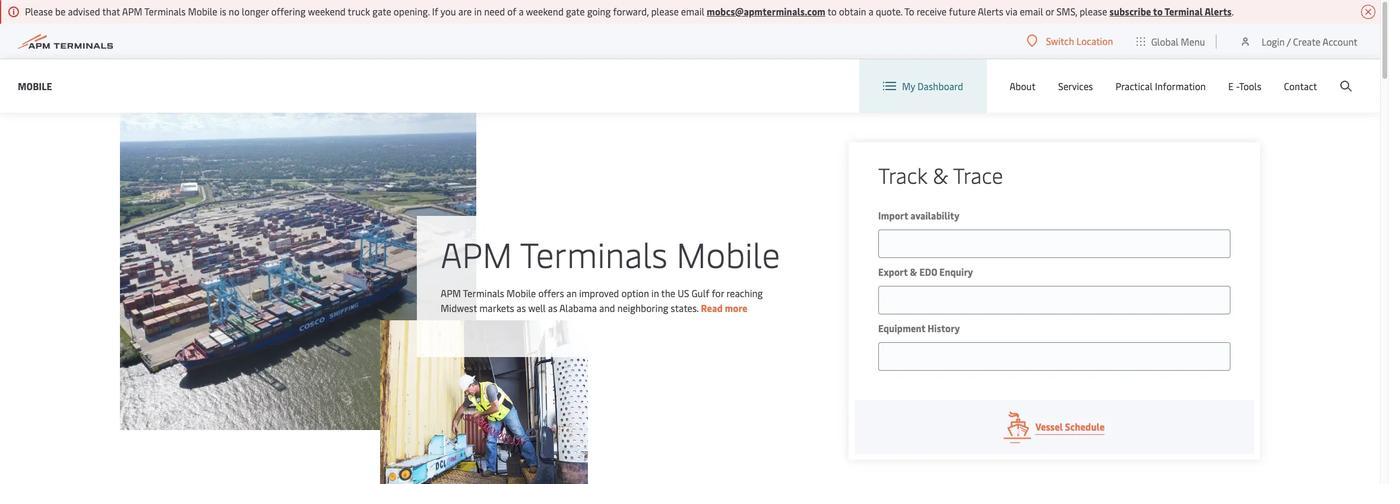 Task type: vqa. For each thing, say whether or not it's contained in the screenshot.
feedback
no



Task type: locate. For each thing, give the bounding box(es) containing it.
1 email from the left
[[681, 5, 705, 18]]

terminals up improved
[[520, 230, 668, 277]]

2 to from the left
[[1153, 5, 1163, 18]]

mobile secondary image
[[380, 321, 588, 485]]

to left obtain
[[828, 5, 837, 18]]

1 vertical spatial apm
[[441, 230, 512, 277]]

weekend right of
[[526, 5, 564, 18]]

please
[[651, 5, 679, 18], [1080, 5, 1108, 18]]

weekend left truck
[[308, 5, 346, 18]]

login
[[1262, 35, 1285, 48]]

terminals
[[144, 5, 186, 18], [520, 230, 668, 277], [463, 287, 504, 300]]

1 vertical spatial in
[[652, 287, 659, 300]]

track & trace
[[878, 160, 1003, 190]]

equipment history
[[878, 322, 960, 335]]

2 vertical spatial apm
[[441, 287, 461, 300]]

0 horizontal spatial to
[[828, 5, 837, 18]]

location
[[1077, 34, 1113, 48]]

1 horizontal spatial alerts
[[1205, 5, 1232, 18]]

gate right truck
[[373, 5, 391, 18]]

email
[[681, 5, 705, 18], [1020, 5, 1044, 18]]

switch
[[1046, 34, 1075, 48]]

1 horizontal spatial email
[[1020, 5, 1044, 18]]

terminals inside apm terminals mobile offers an improved option in the us gulf for reaching midwest markets as well as alabama and neighboring states.
[[463, 287, 504, 300]]

2 a from the left
[[869, 5, 874, 18]]

login / create account link
[[1240, 24, 1358, 59]]

1 horizontal spatial weekend
[[526, 5, 564, 18]]

gate
[[373, 5, 391, 18], [566, 5, 585, 18]]

1 horizontal spatial a
[[869, 5, 874, 18]]

future
[[949, 5, 976, 18]]

longer
[[242, 5, 269, 18]]

obtain
[[839, 5, 867, 18]]

2 email from the left
[[1020, 5, 1044, 18]]

&
[[933, 160, 949, 190], [910, 266, 918, 279]]

1 horizontal spatial &
[[933, 160, 949, 190]]

edo
[[920, 266, 937, 279]]

gulf
[[692, 287, 710, 300]]

0 horizontal spatial &
[[910, 266, 918, 279]]

alerts left via
[[978, 5, 1004, 18]]

& left the trace
[[933, 160, 949, 190]]

apm
[[122, 5, 142, 18], [441, 230, 512, 277], [441, 287, 461, 300]]

1 horizontal spatial to
[[1153, 5, 1163, 18]]

read more link
[[701, 301, 748, 315]]

terminals for apm terminals mobile
[[520, 230, 668, 277]]

contact button
[[1284, 59, 1318, 113]]

1 alerts from the left
[[978, 5, 1004, 18]]

account
[[1323, 35, 1358, 48]]

services
[[1058, 80, 1093, 93]]

via
[[1006, 5, 1018, 18]]

global menu button
[[1125, 23, 1217, 59]]

global
[[1152, 35, 1179, 48]]

2 horizontal spatial terminals
[[520, 230, 668, 277]]

in left the the
[[652, 287, 659, 300]]

terminals up 'markets' on the bottom left of page
[[463, 287, 504, 300]]

0 vertical spatial in
[[474, 5, 482, 18]]

login / create account
[[1262, 35, 1358, 48]]

alerts
[[978, 5, 1004, 18], [1205, 5, 1232, 18]]

apm inside apm terminals mobile offers an improved option in the us gulf for reaching midwest markets as well as alabama and neighboring states.
[[441, 287, 461, 300]]

weekend
[[308, 5, 346, 18], [526, 5, 564, 18]]

of
[[507, 5, 517, 18]]

as down offers
[[548, 301, 558, 315]]

0 vertical spatial terminals
[[144, 5, 186, 18]]

& for trace
[[933, 160, 949, 190]]

1 horizontal spatial terminals
[[463, 287, 504, 300]]

0 horizontal spatial please
[[651, 5, 679, 18]]

please right sms,
[[1080, 5, 1108, 18]]

1 as from the left
[[517, 301, 526, 315]]

0 vertical spatial &
[[933, 160, 949, 190]]

0 horizontal spatial alerts
[[978, 5, 1004, 18]]

track
[[878, 160, 928, 190]]

-
[[1236, 80, 1239, 93]]

as left well
[[517, 301, 526, 315]]

0 horizontal spatial a
[[519, 5, 524, 18]]

2 weekend from the left
[[526, 5, 564, 18]]

subscribe
[[1110, 5, 1151, 18]]

in
[[474, 5, 482, 18], [652, 287, 659, 300]]

a right of
[[519, 5, 524, 18]]

1 horizontal spatial gate
[[566, 5, 585, 18]]

offers
[[538, 287, 564, 300]]

schedule
[[1065, 421, 1105, 434]]

0 horizontal spatial weekend
[[308, 5, 346, 18]]

improved
[[579, 287, 619, 300]]

apm for apm terminals mobile
[[441, 230, 512, 277]]

1 horizontal spatial as
[[548, 301, 558, 315]]

as
[[517, 301, 526, 315], [548, 301, 558, 315]]

a right obtain
[[869, 5, 874, 18]]

that
[[102, 5, 120, 18]]

1 horizontal spatial please
[[1080, 5, 1108, 18]]

be
[[55, 5, 66, 18]]

1 vertical spatial terminals
[[520, 230, 668, 277]]

close alert image
[[1362, 5, 1376, 19]]

to left the terminal
[[1153, 5, 1163, 18]]

my dashboard
[[902, 80, 964, 93]]

terminals right that
[[144, 5, 186, 18]]

vessel
[[1036, 421, 1063, 434]]

1 horizontal spatial in
[[652, 287, 659, 300]]

in right are
[[474, 5, 482, 18]]

are
[[458, 5, 472, 18]]

a
[[519, 5, 524, 18], [869, 5, 874, 18]]

about
[[1010, 80, 1036, 93]]

sms,
[[1057, 5, 1078, 18]]

gate left the going
[[566, 5, 585, 18]]

mobile
[[188, 5, 217, 18], [18, 79, 52, 92], [677, 230, 780, 277], [507, 287, 536, 300]]

& for edo
[[910, 266, 918, 279]]

please right forward,
[[651, 5, 679, 18]]

& left edo at the right of page
[[910, 266, 918, 279]]

0 horizontal spatial as
[[517, 301, 526, 315]]

1 vertical spatial &
[[910, 266, 918, 279]]

0 horizontal spatial gate
[[373, 5, 391, 18]]

menu
[[1181, 35, 1206, 48]]

mobcs@apmterminals.com
[[707, 5, 826, 18]]

2 vertical spatial terminals
[[463, 287, 504, 300]]

alerts right the terminal
[[1205, 5, 1232, 18]]

0 horizontal spatial email
[[681, 5, 705, 18]]

well
[[528, 301, 546, 315]]

in inside apm terminals mobile offers an improved option in the us gulf for reaching midwest markets as well as alabama and neighboring states.
[[652, 287, 659, 300]]

apm terminals mobile offers an improved option in the us gulf for reaching midwest markets as well as alabama and neighboring states.
[[441, 287, 763, 315]]

1 to from the left
[[828, 5, 837, 18]]

vessel schedule
[[1036, 421, 1105, 434]]

information
[[1155, 80, 1206, 93]]

an
[[567, 287, 577, 300]]

to
[[828, 5, 837, 18], [1153, 5, 1163, 18]]

mobile inside apm terminals mobile offers an improved option in the us gulf for reaching midwest markets as well as alabama and neighboring states.
[[507, 287, 536, 300]]

vessel schedule link
[[855, 401, 1255, 454]]



Task type: describe. For each thing, give the bounding box(es) containing it.
advised
[[68, 5, 100, 18]]

terminals for apm terminals mobile offers an improved option in the us gulf for reaching midwest markets as well as alabama and neighboring states.
[[463, 287, 504, 300]]

please be advised that apm terminals mobile is no longer offering weekend truck gate opening. if you are in need of a weekend gate going forward, please email mobcs@apmterminals.com to obtain a quote. to receive future alerts via email or sms, please subscribe to terminal alerts .
[[25, 5, 1234, 18]]

more
[[725, 301, 748, 315]]

1 please from the left
[[651, 5, 679, 18]]

going
[[587, 5, 611, 18]]

no
[[229, 5, 240, 18]]

apm terminals mobile
[[441, 230, 780, 277]]

1 gate from the left
[[373, 5, 391, 18]]

alabama
[[560, 301, 597, 315]]

e -tools button
[[1229, 59, 1262, 113]]

for
[[712, 287, 724, 300]]

export & edo enquiry
[[878, 266, 973, 279]]

create
[[1293, 35, 1321, 48]]

0 horizontal spatial terminals
[[144, 5, 186, 18]]

reaching
[[727, 287, 763, 300]]

tools
[[1239, 80, 1262, 93]]

my dashboard button
[[883, 59, 964, 113]]

switch location button
[[1027, 34, 1113, 48]]

0 horizontal spatial in
[[474, 5, 482, 18]]

dashboard
[[918, 80, 964, 93]]

offering
[[271, 5, 306, 18]]

terminal
[[1165, 5, 1203, 18]]

is
[[220, 5, 226, 18]]

practical information
[[1116, 80, 1206, 93]]

enquiry
[[940, 266, 973, 279]]

forward,
[[613, 5, 649, 18]]

0 vertical spatial apm
[[122, 5, 142, 18]]

states.
[[671, 301, 699, 315]]

mobcs@apmterminals.com link
[[707, 5, 826, 18]]

.
[[1232, 5, 1234, 18]]

if
[[432, 5, 439, 18]]

midwest
[[441, 301, 477, 315]]

about button
[[1010, 59, 1036, 113]]

receive
[[917, 5, 947, 18]]

import availability
[[878, 209, 960, 222]]

us
[[678, 287, 689, 300]]

xin da yang zhou  docked at apm terminals mobile image
[[120, 113, 476, 431]]

2 as from the left
[[548, 301, 558, 315]]

quote. to
[[876, 5, 915, 18]]

equipment
[[878, 322, 926, 335]]

e -tools
[[1229, 80, 1262, 93]]

trace
[[953, 160, 1003, 190]]

practical
[[1116, 80, 1153, 93]]

practical information button
[[1116, 59, 1206, 113]]

availability
[[911, 209, 960, 222]]

apm for apm terminals mobile offers an improved option in the us gulf for reaching midwest markets as well as alabama and neighboring states.
[[441, 287, 461, 300]]

export
[[878, 266, 908, 279]]

my
[[902, 80, 915, 93]]

services button
[[1058, 59, 1093, 113]]

1 a from the left
[[519, 5, 524, 18]]

history
[[928, 322, 960, 335]]

mobile link
[[18, 79, 52, 94]]

need
[[484, 5, 505, 18]]

option
[[622, 287, 649, 300]]

global menu
[[1152, 35, 1206, 48]]

switch location
[[1046, 34, 1113, 48]]

import
[[878, 209, 909, 222]]

you
[[441, 5, 456, 18]]

2 please from the left
[[1080, 5, 1108, 18]]

neighboring
[[618, 301, 669, 315]]

or
[[1046, 5, 1055, 18]]

and
[[599, 301, 615, 315]]

e
[[1229, 80, 1234, 93]]

subscribe to terminal alerts link
[[1110, 5, 1232, 18]]

truck
[[348, 5, 370, 18]]

contact
[[1284, 80, 1318, 93]]

please
[[25, 5, 53, 18]]

markets
[[479, 301, 514, 315]]

/
[[1287, 35, 1291, 48]]

2 gate from the left
[[566, 5, 585, 18]]

2 alerts from the left
[[1205, 5, 1232, 18]]

read
[[701, 301, 723, 315]]

the
[[661, 287, 676, 300]]

1 weekend from the left
[[308, 5, 346, 18]]

opening.
[[394, 5, 430, 18]]

read more
[[701, 301, 748, 315]]



